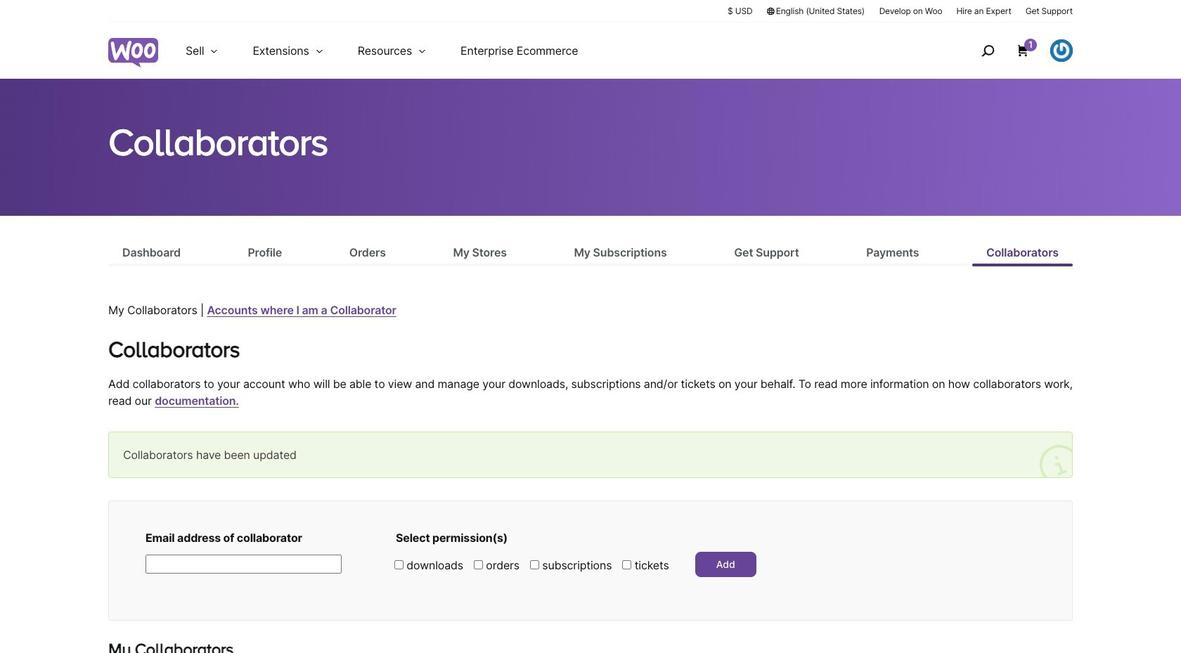 Task type: vqa. For each thing, say whether or not it's contained in the screenshot.
checkbox
yes



Task type: describe. For each thing, give the bounding box(es) containing it.
service navigation menu element
[[952, 28, 1073, 73]]

search image
[[977, 39, 999, 62]]

open account menu image
[[1051, 39, 1073, 62]]



Task type: locate. For each thing, give the bounding box(es) containing it.
None checkbox
[[395, 561, 404, 570], [530, 561, 539, 570], [395, 561, 404, 570], [530, 561, 539, 570]]

None checkbox
[[474, 561, 483, 570], [623, 561, 632, 570], [474, 561, 483, 570], [623, 561, 632, 570]]



